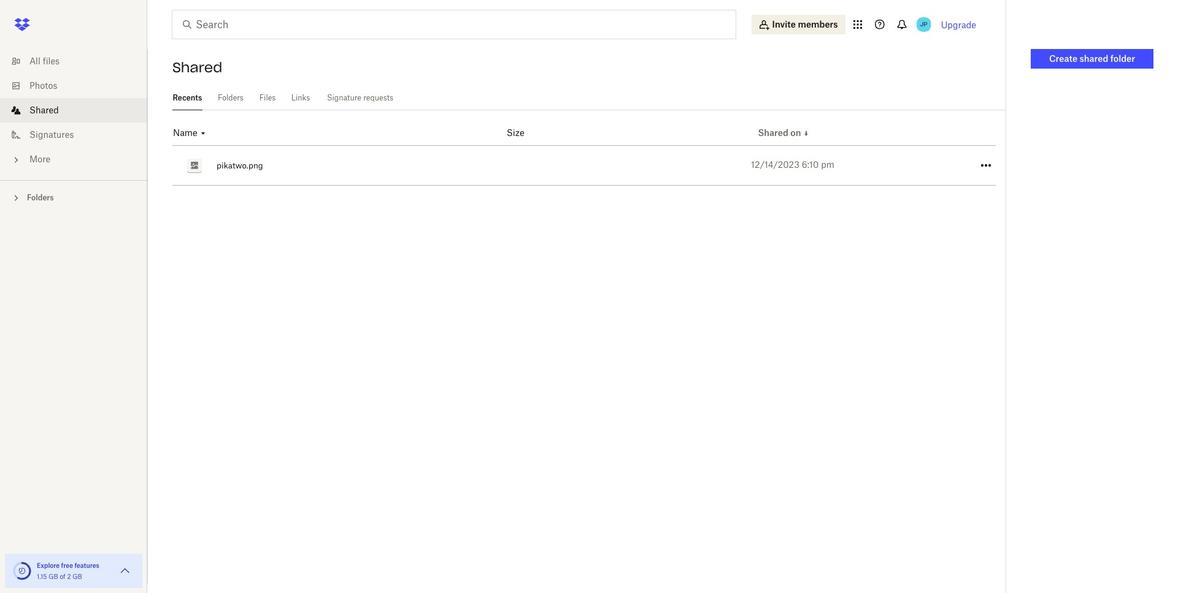 Task type: locate. For each thing, give the bounding box(es) containing it.
recents
[[173, 93, 202, 102]]

create shared folder button
[[1031, 49, 1154, 69]]

create shared folder
[[1049, 53, 1135, 64]]

1 template stateless image from the left
[[803, 130, 810, 137]]

signature requests link
[[325, 86, 395, 109]]

1 vertical spatial folders
[[27, 193, 54, 202]]

pikatwo.png image
[[182, 153, 207, 178]]

dropbox image
[[10, 12, 34, 37]]

shared inside popup button
[[758, 128, 788, 138]]

12/14/2023
[[751, 159, 799, 170]]

1 horizontal spatial template stateless image
[[803, 130, 810, 137]]

2 vertical spatial shared
[[758, 128, 788, 138]]

folders button
[[0, 188, 147, 207]]

0 horizontal spatial template stateless image
[[199, 130, 207, 137]]

name button
[[173, 128, 207, 139]]

of
[[60, 574, 65, 581]]

links
[[291, 93, 310, 102]]

1 gb from the left
[[49, 574, 58, 581]]

quota usage element
[[12, 562, 32, 582]]

1 horizontal spatial gb
[[73, 574, 82, 581]]

6:10
[[802, 159, 819, 170]]

signatures
[[29, 129, 74, 140]]

template stateless image inside name dropdown button
[[199, 130, 207, 137]]

members
[[798, 19, 838, 29]]

0 horizontal spatial shared
[[29, 105, 59, 115]]

tab list containing recents
[[172, 86, 1006, 110]]

None field
[[0, 0, 93, 12]]

1 horizontal spatial folders
[[218, 93, 243, 102]]

2
[[67, 574, 71, 581]]

template stateless image inside shared on popup button
[[803, 130, 810, 137]]

pikatwo.png
[[217, 161, 263, 171]]

shared on button
[[758, 128, 810, 139]]

gb right 2
[[73, 574, 82, 581]]

1 vertical spatial shared
[[29, 105, 59, 115]]

folders down 'more'
[[27, 193, 54, 202]]

folders link
[[217, 86, 244, 109]]

template stateless image right name
[[199, 130, 207, 137]]

Search in folder "Dropbox" text field
[[196, 17, 711, 32]]

jp
[[920, 20, 928, 28]]

more actions image
[[979, 158, 993, 173]]

recents link
[[172, 86, 202, 109]]

size
[[507, 128, 524, 138]]

shared left 'on'
[[758, 128, 788, 138]]

more
[[29, 154, 50, 164]]

all
[[29, 56, 40, 66]]

12/14/2023 6:10 pm
[[751, 159, 834, 170]]

shared down photos
[[29, 105, 59, 115]]

shared list item
[[0, 98, 147, 123]]

size button
[[507, 128, 524, 138]]

tab list
[[172, 86, 1006, 110]]

0 horizontal spatial gb
[[49, 574, 58, 581]]

0 horizontal spatial folders
[[27, 193, 54, 202]]

shared
[[172, 59, 222, 76], [29, 105, 59, 115], [758, 128, 788, 138]]

template stateless image right 'on'
[[803, 130, 810, 137]]

explore free features 1.15 gb of 2 gb
[[37, 563, 99, 581]]

pm
[[821, 159, 834, 170]]

folders inside 'button'
[[27, 193, 54, 202]]

folders left files
[[218, 93, 243, 102]]

2 template stateless image from the left
[[199, 130, 207, 137]]

template stateless image
[[803, 130, 810, 137], [199, 130, 207, 137]]

jp button
[[914, 15, 934, 34]]

folders
[[218, 93, 243, 102], [27, 193, 54, 202]]

shared up recents link on the left
[[172, 59, 222, 76]]

0 vertical spatial shared
[[172, 59, 222, 76]]

gb left of
[[49, 574, 58, 581]]

2 horizontal spatial shared
[[758, 128, 788, 138]]

shared on
[[758, 128, 801, 138]]

1 horizontal spatial shared
[[172, 59, 222, 76]]

1.15
[[37, 574, 47, 581]]

requests
[[363, 93, 393, 102]]

gb
[[49, 574, 58, 581], [73, 574, 82, 581]]

signature
[[327, 93, 361, 102]]

list
[[0, 42, 147, 180]]

upgrade
[[941, 19, 976, 30]]



Task type: describe. For each thing, give the bounding box(es) containing it.
pikatwo.png button
[[182, 146, 504, 185]]

shared link
[[10, 98, 147, 123]]

shared inside list item
[[29, 105, 59, 115]]

files
[[259, 93, 276, 102]]

files
[[43, 56, 60, 66]]

invite
[[772, 19, 796, 29]]

shared
[[1080, 53, 1108, 64]]

upgrade link
[[941, 19, 976, 30]]

2 gb from the left
[[73, 574, 82, 581]]

explore
[[37, 563, 60, 570]]

photos link
[[10, 74, 147, 98]]

more image
[[10, 154, 22, 166]]

template stateless image for name
[[199, 130, 207, 137]]

name
[[173, 128, 197, 138]]

photos
[[29, 80, 57, 91]]

create
[[1049, 53, 1078, 64]]

on
[[790, 128, 801, 138]]

all files link
[[10, 49, 147, 74]]

signature requests
[[327, 93, 393, 102]]

free
[[61, 563, 73, 570]]

template stateless image for shared on
[[803, 130, 810, 137]]

signatures link
[[10, 123, 147, 147]]

all files
[[29, 56, 60, 66]]

invite members
[[772, 19, 838, 29]]

folder
[[1110, 53, 1135, 64]]

list containing all files
[[0, 42, 147, 180]]

features
[[75, 563, 99, 570]]

files link
[[259, 86, 276, 109]]

invite members button
[[751, 15, 845, 34]]

links link
[[291, 86, 310, 109]]

0 vertical spatial folders
[[218, 93, 243, 102]]



Task type: vqa. For each thing, say whether or not it's contained in the screenshot.
for
no



